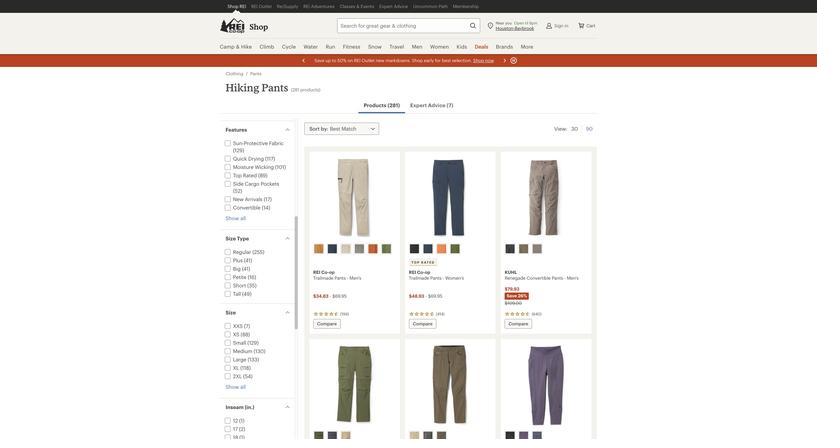 Task type: describe. For each thing, give the bounding box(es) containing it.
large
[[233, 357, 246, 363]]

expert advice (7)
[[410, 102, 454, 108]]

pants inside kuhl renegade convertible pants - men's
[[552, 276, 563, 281]]

plus link
[[224, 258, 243, 264]]

(35)
[[247, 283, 257, 289]]

men's inside 'rei co-op trailmade pants - men's'
[[350, 276, 362, 281]]

plus
[[233, 258, 243, 264]]

men's inside kuhl renegade convertible pants - men's
[[567, 276, 579, 281]]

rei adventures link
[[301, 0, 337, 13]]

small
[[233, 340, 246, 346]]

xl link
[[224, 365, 239, 371]]

kuhl
[[505, 270, 517, 275]]

copper clay image
[[437, 245, 446, 254]]

arrivals
[[245, 196, 263, 202]]

camp
[[220, 44, 235, 50]]

12
[[233, 418, 238, 424]]

expert advice (7) button
[[405, 99, 459, 112]]

rei inside 'link'
[[240, 4, 246, 9]]

path
[[439, 4, 448, 9]]

(129) inside 'xxs (7) xs (88) small (129) medium (130) large (133) xl (118) 2xl (54)'
[[248, 340, 259, 346]]

features
[[226, 127, 247, 133]]

products (281)
[[364, 102, 400, 108]]

rei inside promotional messages marquee
[[354, 58, 361, 63]]

clothing link
[[226, 71, 244, 77]]

birch brown image
[[314, 245, 323, 254]]

- inside kuhl renegade convertible pants - men's
[[565, 276, 566, 281]]

size button
[[221, 304, 295, 322]]

top rated
[[412, 261, 435, 265]]

kuhl radikl pants - men's 0 image
[[409, 343, 492, 429]]

khaki image
[[533, 245, 542, 254]]

fitness
[[343, 44, 361, 50]]

up
[[326, 58, 331, 63]]

big
[[233, 266, 241, 272]]

1 horizontal spatial rated
[[422, 261, 435, 265]]

17 link
[[224, 426, 238, 433]]

black image for rei co-op trailmade pants - women's 0 image
[[410, 245, 419, 254]]

expert advice
[[380, 4, 408, 9]]

black image for rei co-op flash hybrid tights - women's 0 image
[[506, 432, 515, 440]]

size for size
[[226, 310, 236, 316]]

rei adventures
[[304, 4, 335, 9]]

stratus gray image
[[355, 245, 364, 254]]

1 vertical spatial top
[[412, 261, 420, 265]]

none search field inside shop banner
[[326, 18, 481, 33]]

travel button
[[386, 39, 408, 55]]

farro image
[[341, 432, 351, 440]]

show for sun-protective fabric (129) quick drying (117) moisture wicking (101) top rated (89) side cargo pockets (52) new arrivals (17) convertible (14)
[[226, 215, 239, 221]]

hike
[[241, 44, 252, 50]]

moisture wicking link
[[224, 164, 274, 170]]

(17)
[[264, 196, 272, 202]]

men button
[[408, 39, 427, 55]]

more
[[521, 44, 534, 50]]

1 woodland olive image from the left
[[382, 245, 391, 254]]

quick
[[233, 156, 247, 162]]

kuhl renegade convertible pants - men's 0 image
[[505, 156, 588, 241]]

til
[[525, 20, 529, 25]]

quick drying link
[[224, 156, 264, 162]]

uncommon path
[[413, 4, 448, 9]]

(101)
[[275, 164, 286, 170]]

0 vertical spatial burnt olive image
[[520, 245, 529, 254]]

xs link
[[224, 332, 240, 338]]

rei co-op sahara convertible pants - women's 0 image
[[313, 343, 396, 429]]

8pm
[[530, 20, 538, 25]]

rated inside sun-protective fabric (129) quick drying (117) moisture wicking (101) top rated (89) side cargo pockets (52) new arrivals (17) convertible (14)
[[243, 172, 257, 179]]

brands button
[[493, 39, 517, 55]]

small link
[[224, 340, 246, 346]]

run
[[326, 44, 336, 50]]

graystone image
[[520, 432, 529, 440]]

size type button
[[221, 230, 295, 248]]

climb
[[260, 44, 274, 50]]

trailmade for rei co-op trailmade pants - women's
[[409, 276, 430, 281]]

regular link
[[224, 249, 251, 255]]

asphalt image
[[328, 432, 337, 440]]

shop inside 'link'
[[228, 4, 239, 9]]

(7) inside 'xxs (7) xs (88) small (129) medium (130) large (133) xl (118) 2xl (54)'
[[244, 323, 250, 329]]

open
[[514, 20, 524, 25]]

products)
[[301, 87, 321, 93]]

near
[[496, 20, 505, 25]]

(49)
[[242, 291, 252, 297]]

compare for - $69.95
[[317, 321, 337, 327]]

water
[[304, 44, 318, 50]]

group for rei co-op trailmade pants - men's 0 image
[[312, 242, 397, 256]]

best
[[442, 58, 451, 63]]

group for rei co-op sahara convertible pants - women's 0 image
[[312, 430, 397, 440]]

now
[[485, 58, 494, 63]]

pause banner message scrolling image
[[510, 57, 518, 64]]

pockets
[[261, 181, 279, 187]]

& for camp
[[236, 44, 240, 50]]

rei for rei adventures
[[304, 4, 310, 9]]

fitness button
[[339, 39, 364, 55]]

expert for expert advice
[[380, 4, 393, 9]]

pants inside rei co-op trailmade pants - women's
[[431, 276, 442, 281]]

shop left now
[[473, 58, 484, 63]]

(118)
[[241, 365, 251, 371]]

fossil image
[[410, 432, 419, 440]]

to
[[332, 58, 336, 63]]

water button
[[300, 39, 322, 55]]

12 (1) 17 (2)
[[233, 418, 245, 433]]

snow button
[[364, 39, 386, 55]]

new
[[376, 58, 385, 63]]

group for kuhl radikl pants - men's 0 image
[[408, 430, 493, 440]]

convertible inside kuhl renegade convertible pants - men's
[[527, 276, 551, 281]]

deals button
[[471, 39, 493, 55]]

rei for rei outlet
[[251, 4, 258, 9]]

show all for convertible
[[226, 215, 246, 221]]

$48.93
[[409, 294, 425, 299]]

(1)
[[239, 418, 245, 424]]

previous message image
[[300, 57, 308, 64]]

pants inside 'rei co-op trailmade pants - men's'
[[335, 276, 346, 281]]

blue nights image for - $69.95
[[424, 245, 433, 254]]

(117)
[[265, 156, 275, 162]]

90
[[586, 126, 593, 132]]

expert for expert advice (7)
[[410, 102, 427, 108]]

snow
[[368, 44, 382, 50]]

$48.93 - $69.95
[[409, 294, 443, 299]]

& for classes
[[357, 4, 360, 9]]

search image
[[470, 22, 477, 29]]

blue nights image for (194)
[[328, 245, 337, 254]]

sun-protective fabric (129) quick drying (117) moisture wicking (101) top rated (89) side cargo pockets (52) new arrivals (17) convertible (14)
[[233, 140, 286, 211]]

advice for expert advice (7)
[[428, 102, 446, 108]]

rei co-op trailmade pants - men's
[[313, 270, 362, 281]]

compare for save 26%
[[509, 321, 529, 327]]

$69.95 for $48.93 - $69.95
[[428, 294, 443, 299]]

clothing / pants
[[226, 71, 262, 76]]

selection.
[[452, 58, 472, 63]]

short link
[[224, 283, 246, 289]]

army cot green image
[[314, 432, 323, 440]]

early
[[424, 58, 434, 63]]

baybrook
[[515, 25, 535, 31]]

drying
[[248, 156, 264, 162]]

houston-
[[496, 25, 515, 31]]



Task type: vqa. For each thing, say whether or not it's contained in the screenshot.


Task type: locate. For each thing, give the bounding box(es) containing it.
products
[[364, 102, 387, 108]]

$34.83
[[313, 294, 329, 299]]

woodland olive image right copper clay icon
[[451, 245, 460, 254]]

women's
[[446, 276, 464, 281]]

0 horizontal spatial trailmade
[[313, 276, 334, 281]]

0 vertical spatial show all
[[226, 215, 246, 221]]

men's
[[350, 276, 362, 281], [567, 276, 579, 281]]

0 horizontal spatial convertible
[[233, 205, 261, 211]]

rei down birch brown image
[[313, 270, 321, 275]]

group for kuhl renegade convertible pants - men's 0 image
[[504, 242, 589, 256]]

show all button down convertible link
[[226, 215, 246, 222]]

1 horizontal spatial co-
[[417, 270, 425, 275]]

compare button down (640)
[[505, 319, 533, 329]]

xs
[[233, 332, 240, 338]]

group for rei co-op flash hybrid tights - women's 0 image
[[504, 430, 589, 440]]

1 horizontal spatial black image
[[506, 432, 515, 440]]

(129) up (130)
[[248, 340, 259, 346]]

2 compare from the left
[[413, 321, 433, 327]]

0 horizontal spatial compare
[[317, 321, 337, 327]]

more button
[[517, 39, 538, 55]]

outlet left new
[[362, 58, 375, 63]]

0 horizontal spatial burnt olive image
[[437, 432, 446, 440]]

pants link
[[250, 71, 262, 77]]

0 horizontal spatial &
[[236, 44, 240, 50]]

- inside rei co-op trailmade pants - women's
[[443, 276, 444, 281]]

rei co-op trailmade pants - men's 0 image
[[313, 156, 396, 241]]

0 horizontal spatial men's
[[350, 276, 362, 281]]

size inside dropdown button
[[226, 236, 236, 242]]

1 vertical spatial expert
[[410, 102, 427, 108]]

op
[[329, 270, 335, 275], [425, 270, 431, 275]]

0 vertical spatial (7)
[[447, 102, 454, 108]]

0 vertical spatial save
[[315, 58, 324, 63]]

17
[[233, 426, 238, 433]]

0 vertical spatial (41)
[[244, 258, 252, 264]]

$79.93
[[505, 287, 520, 292]]

2 trailmade from the left
[[409, 276, 430, 281]]

trailmade up $34.83
[[313, 276, 334, 281]]

0 horizontal spatial top
[[233, 172, 242, 179]]

sign
[[555, 23, 564, 28]]

expert inside expert advice link
[[380, 4, 393, 9]]

1 vertical spatial show all button
[[226, 384, 246, 391]]

(129) inside sun-protective fabric (129) quick drying (117) moisture wicking (101) top rated (89) side cargo pockets (52) new arrivals (17) convertible (14)
[[233, 147, 244, 153]]

xxs (7) xs (88) small (129) medium (130) large (133) xl (118) 2xl (54)
[[233, 323, 266, 380]]

co- up $34.83
[[322, 270, 329, 275]]

0 horizontal spatial outlet
[[259, 4, 272, 9]]

compare button down (194)
[[313, 319, 341, 329]]

cargo
[[245, 181, 260, 187]]

black image left graystone image
[[506, 432, 515, 440]]

0 horizontal spatial co-
[[322, 270, 329, 275]]

co- for rei co-op trailmade pants - men's
[[322, 270, 329, 275]]

(133)
[[248, 357, 259, 363]]

(88)
[[241, 332, 250, 338]]

1 vertical spatial (7)
[[244, 323, 250, 329]]

(7)
[[447, 102, 454, 108], [244, 323, 250, 329]]

compare button down (414)
[[409, 319, 437, 329]]

show all down convertible link
[[226, 215, 246, 221]]

cycle
[[282, 44, 296, 50]]

2 show from the top
[[226, 384, 239, 390]]

burnt olive image left khaki icon
[[520, 245, 529, 254]]

1 horizontal spatial blue nights image
[[424, 245, 433, 254]]

new
[[233, 196, 244, 202]]

top inside sun-protective fabric (129) quick drying (117) moisture wicking (101) top rated (89) side cargo pockets (52) new arrivals (17) convertible (14)
[[233, 172, 242, 179]]

group
[[312, 242, 397, 256], [408, 242, 493, 256], [504, 242, 589, 256], [312, 430, 397, 440], [408, 430, 493, 440], [504, 430, 589, 440]]

convertible down 'new arrivals' link
[[233, 205, 261, 211]]

regular
[[233, 249, 251, 255]]

None field
[[338, 18, 481, 33]]

rei outlet
[[251, 4, 272, 9]]

0 horizontal spatial woodland olive image
[[382, 245, 391, 254]]

co- inside rei co-op trailmade pants - women's
[[417, 270, 425, 275]]

None search field
[[326, 18, 481, 33]]

0 horizontal spatial (7)
[[244, 323, 250, 329]]

0 vertical spatial size
[[226, 236, 236, 242]]

convertible right "renegade" in the bottom right of the page
[[527, 276, 551, 281]]

shop down "rei outlet" link
[[250, 22, 268, 31]]

uncommon
[[413, 4, 438, 9]]

advice inside shop banner
[[394, 4, 408, 9]]

black image
[[410, 245, 419, 254], [506, 432, 515, 440]]

op down top rated
[[425, 270, 431, 275]]

woodland olive image right copper clay image at the left
[[382, 245, 391, 254]]

save inside promotional messages marquee
[[315, 58, 324, 63]]

show all button
[[226, 215, 246, 222], [226, 384, 246, 391]]

op for women's
[[425, 270, 431, 275]]

1 horizontal spatial top
[[412, 261, 420, 265]]

(89)
[[258, 172, 268, 179]]

show all button for xxs (7) xs (88) small (129) medium (130) large (133) xl (118) 2xl (54)
[[226, 384, 246, 391]]

none field inside shop banner
[[338, 18, 481, 33]]

rei co-op, go to rei.com home page image
[[220, 18, 244, 33]]

0 horizontal spatial rated
[[243, 172, 257, 179]]

blue nights image left copper clay icon
[[424, 245, 433, 254]]

rated up rei co-op trailmade pants - women's
[[422, 261, 435, 265]]

op for men's
[[329, 270, 335, 275]]

1 vertical spatial show
[[226, 384, 239, 390]]

(414)
[[436, 312, 445, 317]]

1 all from the top
[[241, 215, 246, 221]]

0 vertical spatial outlet
[[259, 4, 272, 9]]

carbon image
[[424, 432, 433, 440]]

new arrivals link
[[224, 196, 263, 202]]

0 vertical spatial top
[[233, 172, 242, 179]]

run button
[[322, 39, 339, 55]]

show all for 2xl
[[226, 384, 246, 390]]

size type
[[226, 236, 249, 242]]

1 horizontal spatial (7)
[[447, 102, 454, 108]]

show down 2xl link
[[226, 384, 239, 390]]

trailmade down top rated
[[409, 276, 430, 281]]

tall
[[233, 291, 241, 297]]

rei for rei co-op trailmade pants - men's
[[313, 270, 321, 275]]

2 horizontal spatial compare
[[509, 321, 529, 327]]

0 horizontal spatial blue nights image
[[328, 245, 337, 254]]

co- for rei co-op trailmade pants - women's
[[417, 270, 425, 275]]

trailmade for rei co-op trailmade pants - men's
[[313, 276, 334, 281]]

&
[[357, 4, 360, 9], [236, 44, 240, 50]]

outlet inside promotional messages marquee
[[362, 58, 375, 63]]

show all button for sun-protective fabric (129) quick drying (117) moisture wicking (101) top rated (89) side cargo pockets (52) new arrivals (17) convertible (14)
[[226, 215, 246, 222]]

rei inside 'rei co-op trailmade pants - men's'
[[313, 270, 321, 275]]

compare button
[[313, 319, 341, 329], [409, 319, 437, 329], [505, 319, 533, 329]]

1 men's from the left
[[350, 276, 362, 281]]

1 horizontal spatial men's
[[567, 276, 579, 281]]

group for rei co-op trailmade pants - women's 0 image
[[408, 242, 493, 256]]

save down $79.93
[[507, 293, 517, 299]]

rei right on in the left of the page
[[354, 58, 361, 63]]

26%
[[518, 293, 527, 299]]

compare down $34.83 - $69.95
[[317, 321, 337, 327]]

moisture
[[233, 164, 254, 170]]

(52)
[[233, 188, 242, 194]]

mushroom taupe image
[[341, 245, 351, 254]]

1 vertical spatial &
[[236, 44, 240, 50]]

rei co-op trailmade pants - women's 0 image
[[409, 156, 492, 241]]

inseam
[[226, 404, 244, 411]]

1 compare from the left
[[317, 321, 337, 327]]

& left hike on the top left of page
[[236, 44, 240, 50]]

1 horizontal spatial trailmade
[[409, 276, 430, 281]]

(255)
[[253, 249, 265, 255]]

1 horizontal spatial &
[[357, 4, 360, 9]]

op inside rei co-op trailmade pants - women's
[[425, 270, 431, 275]]

fabric
[[269, 140, 284, 146]]

deals
[[475, 44, 489, 50]]

1 vertical spatial show all
[[226, 384, 246, 390]]

rated down moisture wicking link
[[243, 172, 257, 179]]

(281)
[[388, 102, 400, 108]]

$34.83 - $69.95
[[313, 294, 347, 299]]

all down convertible link
[[241, 215, 246, 221]]

kuhl renegade convertible pants - men's
[[505, 270, 579, 281]]

0 vertical spatial (129)
[[233, 147, 244, 153]]

advice for expert advice
[[394, 4, 408, 9]]

uncommon path link
[[411, 0, 451, 13]]

- inside 'rei co-op trailmade pants - men's'
[[347, 276, 349, 281]]

koal image
[[506, 245, 515, 254]]

0 vertical spatial black image
[[410, 245, 419, 254]]

blue nights image right birch brown image
[[328, 245, 337, 254]]

cart
[[587, 23, 596, 28]]

rei right shop rei
[[251, 4, 258, 9]]

cart link
[[574, 18, 600, 33]]

1 compare button from the left
[[313, 319, 341, 329]]

sun-protective fabric link
[[224, 140, 284, 146]]

1 vertical spatial save
[[507, 293, 517, 299]]

compare button for - $69.95
[[313, 319, 341, 329]]

in
[[565, 23, 569, 28]]

top up side
[[233, 172, 242, 179]]

co- inside 'rei co-op trailmade pants - men's'
[[322, 270, 329, 275]]

adventures
[[311, 4, 335, 9]]

1 op from the left
[[329, 270, 335, 275]]

all for convertible
[[241, 215, 246, 221]]

0 vertical spatial &
[[357, 4, 360, 9]]

save left up
[[315, 58, 324, 63]]

0 vertical spatial show
[[226, 215, 239, 221]]

advice inside button
[[428, 102, 446, 108]]

0 vertical spatial show all button
[[226, 215, 246, 222]]

show all down 2xl
[[226, 384, 246, 390]]

1 co- from the left
[[322, 270, 329, 275]]

trailmade inside rei co-op trailmade pants - women's
[[409, 276, 430, 281]]

(14)
[[262, 205, 270, 211]]

sun-
[[233, 140, 244, 146]]

1 trailmade from the left
[[313, 276, 334, 281]]

1 vertical spatial advice
[[428, 102, 446, 108]]

rei inside rei co-op trailmade pants - women's
[[409, 270, 416, 275]]

(194)
[[341, 312, 349, 317]]

size inside dropdown button
[[226, 310, 236, 316]]

black image up top rated
[[410, 245, 419, 254]]

2 woodland olive image from the left
[[451, 245, 460, 254]]

0 vertical spatial convertible
[[233, 205, 261, 211]]

trailmade
[[313, 276, 334, 281], [409, 276, 430, 281]]

xxs
[[233, 323, 243, 329]]

co- down top rated
[[417, 270, 425, 275]]

1 vertical spatial (41)
[[242, 266, 250, 272]]

1 vertical spatial size
[[226, 310, 236, 316]]

1 vertical spatial (129)
[[248, 340, 259, 346]]

save inside $79.93 save 26% $109.00
[[507, 293, 517, 299]]

copper clay image
[[369, 245, 378, 254]]

compare down "$48.93 - $69.95" at bottom
[[413, 321, 433, 327]]

1 vertical spatial outlet
[[362, 58, 375, 63]]

travel
[[390, 44, 404, 50]]

0 horizontal spatial save
[[315, 58, 324, 63]]

show all button down 2xl
[[226, 384, 246, 391]]

0 horizontal spatial op
[[329, 270, 335, 275]]

show down convertible link
[[226, 215, 239, 221]]

0 horizontal spatial (129)
[[233, 147, 244, 153]]

0 vertical spatial rated
[[243, 172, 257, 179]]

1 horizontal spatial outlet
[[362, 58, 375, 63]]

rated
[[243, 172, 257, 179], [422, 261, 435, 265]]

rei co-op flash hybrid tights - women's 0 image
[[505, 343, 588, 429]]

size for size type
[[226, 236, 236, 242]]

size up xxs link
[[226, 310, 236, 316]]

next message image
[[501, 57, 509, 64]]

$69.95 for $34.83 - $69.95
[[333, 294, 347, 299]]

$69.95 right $48.93
[[428, 294, 443, 299]]

short
[[233, 283, 246, 289]]

show for xxs (7) xs (88) small (129) medium (130) large (133) xl (118) 2xl (54)
[[226, 384, 239, 390]]

2 show all button from the top
[[226, 384, 246, 391]]

all for 2xl
[[241, 384, 246, 390]]

2 men's from the left
[[567, 276, 579, 281]]

3 compare button from the left
[[505, 319, 533, 329]]

1 show all from the top
[[226, 215, 246, 221]]

outlet up shop link
[[259, 4, 272, 9]]

all down (54)
[[241, 384, 246, 390]]

promotional messages marquee
[[0, 54, 818, 67]]

shop left early
[[412, 58, 423, 63]]

rei for rei co-op trailmade pants - women's
[[409, 270, 416, 275]]

expert inside expert advice (7) button
[[410, 102, 427, 108]]

0 horizontal spatial expert
[[380, 4, 393, 9]]

1 horizontal spatial save
[[507, 293, 517, 299]]

(16)
[[248, 274, 256, 280]]

Search for great gear & clothing text field
[[338, 18, 481, 33]]

op inside 'rei co-op trailmade pants - men's'
[[329, 270, 335, 275]]

1 horizontal spatial op
[[425, 270, 431, 275]]

petite link
[[224, 274, 247, 280]]

expert right the events
[[380, 4, 393, 9]]

blue nights image right graystone image
[[533, 432, 542, 440]]

compare down $109.00 at the bottom right of page
[[509, 321, 529, 327]]

0 vertical spatial all
[[241, 215, 246, 221]]

2 size from the top
[[226, 310, 236, 316]]

men
[[412, 44, 423, 50]]

0 horizontal spatial black image
[[410, 245, 419, 254]]

(54)
[[243, 374, 253, 380]]

convertible inside sun-protective fabric (129) quick drying (117) moisture wicking (101) top rated (89) side cargo pockets (52) new arrivals (17) convertible (14)
[[233, 205, 261, 211]]

rei co-op trailmade pants - women's
[[409, 270, 464, 281]]

1 vertical spatial convertible
[[527, 276, 551, 281]]

(281
[[291, 87, 299, 93]]

side
[[233, 181, 244, 187]]

expert right (281)
[[410, 102, 427, 108]]

expert advice link
[[377, 0, 411, 13]]

woodland olive image
[[382, 245, 391, 254], [451, 245, 460, 254]]

2 all from the top
[[241, 384, 246, 390]]

rei down top rated
[[409, 270, 416, 275]]

1 $69.95 from the left
[[333, 294, 347, 299]]

shop up rei co-op, go to rei.com home page link
[[228, 4, 239, 9]]

products (281) button
[[359, 99, 405, 113]]

(640)
[[532, 312, 542, 317]]

top rated link
[[224, 172, 257, 179]]

protective
[[244, 140, 268, 146]]

3 compare from the left
[[509, 321, 529, 327]]

blue nights image
[[328, 245, 337, 254], [424, 245, 433, 254], [533, 432, 542, 440]]

2 show all from the top
[[226, 384, 246, 390]]

1 vertical spatial all
[[241, 384, 246, 390]]

(129) down sun-
[[233, 147, 244, 153]]

size left type on the bottom
[[226, 236, 236, 242]]

xl
[[233, 365, 239, 371]]

(41) right plus
[[244, 258, 252, 264]]

1 horizontal spatial $69.95
[[428, 294, 443, 299]]

& inside dropdown button
[[236, 44, 240, 50]]

shop banner
[[0, 0, 818, 55]]

1 horizontal spatial convertible
[[527, 276, 551, 281]]

1 show all button from the top
[[226, 215, 246, 222]]

re/supply link
[[275, 0, 301, 13]]

big link
[[224, 266, 241, 272]]

on
[[348, 58, 353, 63]]

kids
[[457, 44, 467, 50]]

1 horizontal spatial (129)
[[248, 340, 259, 346]]

op up $34.83 - $69.95
[[329, 270, 335, 275]]

50%
[[337, 58, 347, 63]]

1 show from the top
[[226, 215, 239, 221]]

2 $69.95 from the left
[[428, 294, 443, 299]]

renegade
[[505, 276, 526, 281]]

top up rei co-op trailmade pants - women's
[[412, 261, 420, 265]]

0 horizontal spatial advice
[[394, 4, 408, 9]]

medium
[[233, 348, 253, 355]]

trailmade inside 'rei co-op trailmade pants - men's'
[[313, 276, 334, 281]]

0 vertical spatial expert
[[380, 4, 393, 9]]

2 horizontal spatial blue nights image
[[533, 432, 542, 440]]

1 vertical spatial black image
[[506, 432, 515, 440]]

inseam (in.)
[[226, 404, 254, 411]]

$109.00
[[505, 301, 522, 306]]

hiking pants (281 products)
[[226, 82, 321, 94]]

0 vertical spatial advice
[[394, 4, 408, 9]]

90 link
[[586, 125, 593, 133]]

rei left adventures
[[304, 4, 310, 9]]

2 co- from the left
[[417, 270, 425, 275]]

$69.95 right $34.83
[[333, 294, 347, 299]]

1 horizontal spatial burnt olive image
[[520, 245, 529, 254]]

kids button
[[453, 39, 471, 55]]

1 horizontal spatial compare button
[[409, 319, 437, 329]]

rei left the rei outlet
[[240, 4, 246, 9]]

membership
[[453, 4, 479, 9]]

1 vertical spatial burnt olive image
[[437, 432, 446, 440]]

0 horizontal spatial $69.95
[[333, 294, 347, 299]]

compare button for save 26%
[[505, 319, 533, 329]]

outlet inside shop banner
[[259, 4, 272, 9]]

advice
[[394, 4, 408, 9], [428, 102, 446, 108]]

1 size from the top
[[226, 236, 236, 242]]

1 horizontal spatial advice
[[428, 102, 446, 108]]

(130)
[[254, 348, 266, 355]]

sign in link
[[543, 19, 571, 32]]

(41) right big
[[242, 266, 250, 272]]

2 compare button from the left
[[409, 319, 437, 329]]

for
[[435, 58, 441, 63]]

shop link
[[250, 22, 268, 32]]

burnt olive image
[[520, 245, 529, 254], [437, 432, 446, 440]]

1 horizontal spatial woodland olive image
[[451, 245, 460, 254]]

1 vertical spatial rated
[[422, 261, 435, 265]]

2 op from the left
[[425, 270, 431, 275]]

burnt olive image right carbon icon on the bottom right of the page
[[437, 432, 446, 440]]

rei outlet link
[[249, 0, 275, 13]]

2xl link
[[224, 374, 242, 380]]

1 horizontal spatial expert
[[410, 102, 427, 108]]

(7) inside button
[[447, 102, 454, 108]]

1 horizontal spatial compare
[[413, 321, 433, 327]]

& left the events
[[357, 4, 360, 9]]

0 horizontal spatial compare button
[[313, 319, 341, 329]]

2 horizontal spatial compare button
[[505, 319, 533, 329]]



